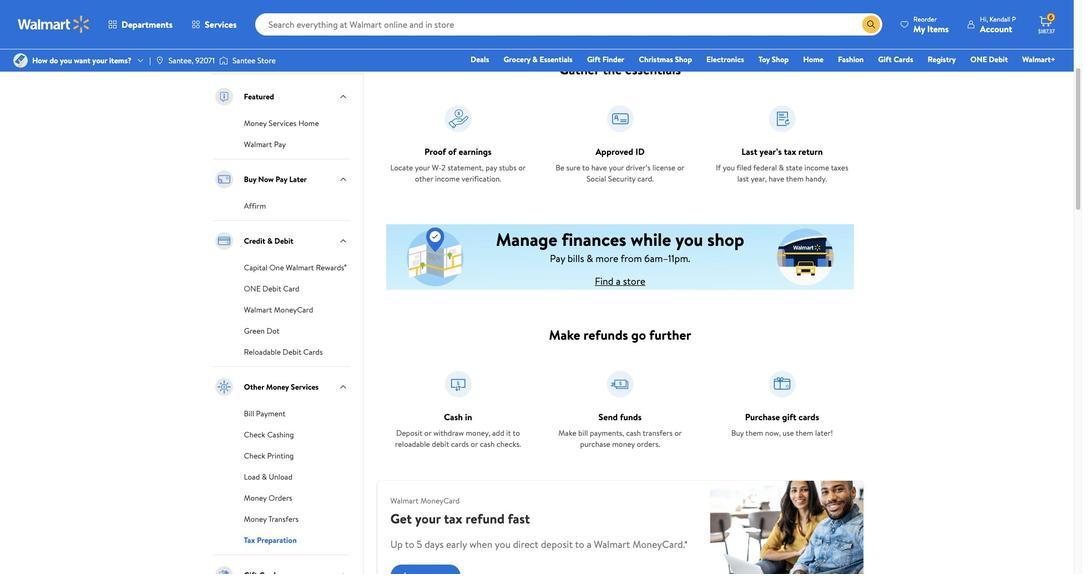 Task type: locate. For each thing, give the bounding box(es) containing it.
or left add
[[471, 439, 478, 450]]

1 vertical spatial cards
[[303, 346, 323, 358]]

bill payment
[[244, 408, 286, 419]]

buy inside purchase gift cards buy them now, use them later!
[[732, 428, 744, 439]]

1 gift from the left
[[587, 54, 601, 65]]

1 vertical spatial make
[[559, 428, 577, 439]]

 image
[[13, 53, 28, 68], [219, 55, 228, 66]]

one debit card
[[244, 283, 300, 294]]

last year's tax return. if you filed federal & state income taxes last year, have them handy. image
[[769, 105, 796, 132]]

to
[[583, 162, 590, 173], [513, 428, 520, 439], [405, 537, 415, 551], [575, 537, 585, 551]]

to right the "deposit"
[[575, 537, 585, 551]]

payments,
[[590, 428, 625, 439]]

now,
[[766, 428, 781, 439]]

account
[[981, 22, 1013, 35]]

purchase gift cards buy them now, use them later!
[[732, 411, 833, 439]]

0 horizontal spatial gift
[[587, 54, 601, 65]]

1 check from the top
[[244, 429, 265, 440]]

1 vertical spatial a
[[587, 537, 592, 551]]

registry
[[928, 54, 957, 65]]

one
[[971, 54, 988, 65], [244, 283, 261, 294]]

one down capital at the left top of page
[[244, 283, 261, 294]]

money for money services
[[211, 47, 240, 61]]

1 shop from the left
[[675, 54, 692, 65]]

services up money services
[[205, 18, 237, 31]]

cash inside the send funds make bill payments, cash transfers or purchase money orders.
[[626, 428, 641, 439]]

other money services
[[244, 381, 319, 393]]

0 vertical spatial check
[[244, 429, 265, 440]]

cards inside 'link'
[[303, 346, 323, 358]]

tax up early
[[444, 509, 463, 528]]

moneycard down the card
[[274, 304, 313, 315]]

money,
[[466, 428, 491, 439]]

money down the load
[[244, 493, 267, 504]]

while
[[631, 227, 672, 251]]

reloadable debit cards link
[[244, 345, 323, 358]]

1 vertical spatial check
[[244, 450, 265, 461]]

gift inside gift finder link
[[587, 54, 601, 65]]

walmart up green dot link
[[244, 304, 272, 315]]

a
[[616, 274, 621, 288], [587, 537, 592, 551]]

a right the "deposit"
[[587, 537, 592, 551]]

0 horizontal spatial cash
[[480, 439, 495, 450]]

1 horizontal spatial income
[[805, 162, 830, 173]]

1 vertical spatial buy
[[732, 428, 744, 439]]

0 horizontal spatial home
[[299, 118, 319, 129]]

0 vertical spatial cards
[[799, 411, 820, 423]]

2 shop from the left
[[772, 54, 789, 65]]

make left the refunds
[[549, 325, 581, 344]]

0 horizontal spatial tax
[[444, 509, 463, 528]]

debit
[[990, 54, 1009, 65], [275, 235, 294, 247], [263, 283, 281, 294], [283, 346, 302, 358]]

0 horizontal spatial cards
[[451, 439, 469, 450]]

buy now pay later image
[[213, 168, 235, 190]]

services up featured
[[242, 47, 278, 61]]

0 vertical spatial cards
[[894, 54, 914, 65]]

your inside walmart moneycard get your tax refund fast
[[415, 509, 441, 528]]

search icon image
[[867, 20, 876, 29]]

make left bill at the right of page
[[559, 428, 577, 439]]

0 vertical spatial home
[[804, 54, 824, 65]]

1 horizontal spatial one
[[971, 54, 988, 65]]

find
[[595, 274, 614, 288]]

debit right reloadable
[[283, 346, 302, 358]]

license
[[653, 162, 676, 173]]

& inside manage finances while you shop pay bills & more from 6am–11pm.
[[587, 251, 594, 265]]

2 check from the top
[[244, 450, 265, 461]]

pay down money services home
[[274, 139, 286, 150]]

the
[[603, 60, 622, 79]]

your left w-
[[415, 162, 430, 173]]

walmart image
[[18, 16, 90, 33]]

income right other
[[435, 173, 460, 184]]

christmas
[[639, 54, 674, 65]]

handy.
[[806, 173, 827, 184]]

approved id. be sure to have your driver's license or social security card. image
[[607, 105, 634, 132]]

verification.
[[462, 173, 502, 184]]

find a store
[[595, 274, 646, 288]]

1 horizontal spatial shop
[[772, 54, 789, 65]]

or right the transfers
[[675, 428, 682, 439]]

pay
[[274, 139, 286, 150], [276, 174, 288, 185], [550, 251, 565, 265]]

 image left the how in the top left of the page
[[13, 53, 28, 68]]

have inside approved id be sure to have your driver's license or social security card.
[[592, 162, 607, 173]]

1 horizontal spatial  image
[[219, 55, 228, 66]]

toy shop
[[759, 54, 789, 65]]

0 vertical spatial pay
[[274, 139, 286, 150]]

buy left now,
[[732, 428, 744, 439]]

1 horizontal spatial buy
[[732, 428, 744, 439]]

fashion link
[[834, 53, 869, 66]]

grocery
[[504, 54, 531, 65]]

walmart inside walmart moneycard get your tax refund fast
[[391, 495, 419, 506]]

0 horizontal spatial cards
[[303, 346, 323, 358]]

0 horizontal spatial one
[[244, 283, 261, 294]]

one down "account"
[[971, 54, 988, 65]]

pay left bills
[[550, 251, 565, 265]]

0 horizontal spatial a
[[587, 537, 592, 551]]

green
[[244, 325, 265, 336]]

them left handy.
[[786, 173, 804, 184]]

cards inside purchase gift cards buy them now, use them later!
[[799, 411, 820, 423]]

& right credit
[[267, 235, 273, 247]]

5
[[417, 537, 422, 551]]

you left shop
[[676, 227, 704, 251]]

check cashing
[[244, 429, 294, 440]]

1 horizontal spatial a
[[616, 274, 621, 288]]

check printing
[[244, 450, 294, 461]]

you inside manage finances while you shop pay bills & more from 6am–11pm.
[[676, 227, 704, 251]]

1 horizontal spatial moneycard
[[421, 495, 460, 506]]

money up walmart pay link
[[244, 118, 267, 129]]

2 vertical spatial pay
[[550, 251, 565, 265]]

tax inside walmart moneycard get your tax refund fast
[[444, 509, 463, 528]]

1 vertical spatial home
[[299, 118, 319, 129]]

cards up other money services
[[303, 346, 323, 358]]

debit left the card
[[263, 283, 281, 294]]

Search search field
[[255, 13, 883, 36]]

cash in deposit or withdraw money, add it to reloadable debit cards or cash checks.
[[395, 411, 521, 450]]

0 vertical spatial a
[[616, 274, 621, 288]]

cash inside cash in deposit or withdraw money, add it to reloadable debit cards or cash checks.
[[480, 439, 495, 450]]

purchase gift cards. buy them now, use them later! image
[[769, 371, 796, 398]]

walmart down money services home
[[244, 139, 272, 150]]

money transfers
[[244, 514, 299, 525]]

debit for one debit
[[990, 54, 1009, 65]]

days
[[425, 537, 444, 551]]

income down return
[[805, 162, 830, 173]]

have right year, at the right of page
[[769, 173, 785, 184]]

1 vertical spatial tax
[[444, 509, 463, 528]]

to right sure
[[583, 162, 590, 173]]

shop right toy
[[772, 54, 789, 65]]

 image
[[155, 56, 164, 65]]

to right it
[[513, 428, 520, 439]]

pay right now
[[276, 174, 288, 185]]

money down services popup button
[[211, 47, 240, 61]]

walmart up the card
[[286, 262, 314, 273]]

other money services image
[[213, 376, 235, 398]]

or right license
[[678, 162, 685, 173]]

add
[[493, 428, 505, 439]]

moneycard inside walmart moneycard get your tax refund fast
[[421, 495, 460, 506]]

money orders link
[[244, 491, 292, 504]]

& right the load
[[262, 471, 267, 483]]

moneycard up days
[[421, 495, 460, 506]]

more
[[596, 251, 619, 265]]

0 horizontal spatial moneycard
[[274, 304, 313, 315]]

dot
[[267, 325, 280, 336]]

1 horizontal spatial home
[[804, 54, 824, 65]]

0 horizontal spatial shop
[[675, 54, 692, 65]]

services down reloadable debit cards
[[291, 381, 319, 393]]

approved
[[596, 145, 634, 158]]

money transfers link
[[244, 512, 299, 525]]

card
[[283, 283, 300, 294]]

earnings
[[459, 145, 492, 158]]

you right when
[[495, 537, 511, 551]]

gift right fashion
[[879, 54, 892, 65]]

1 horizontal spatial have
[[769, 173, 785, 184]]

1 horizontal spatial tax
[[784, 145, 797, 158]]

money up tax in the left bottom of the page
[[244, 514, 267, 525]]

buy
[[244, 174, 257, 185], [732, 428, 744, 439]]

get
[[391, 509, 412, 528]]

your up days
[[415, 509, 441, 528]]

money for money services home
[[244, 118, 267, 129]]

 image right 92071
[[219, 55, 228, 66]]

& for essentials
[[533, 54, 538, 65]]

state
[[786, 162, 803, 173]]

capital one walmart rewards® link
[[244, 261, 347, 273]]

1 horizontal spatial cards
[[894, 54, 914, 65]]

locate
[[391, 162, 413, 173]]

one debit link
[[966, 53, 1014, 66]]

p
[[1013, 14, 1017, 24]]

1 horizontal spatial cash
[[626, 428, 641, 439]]

& left state
[[779, 162, 784, 173]]

cash left checks.
[[480, 439, 495, 450]]

0 vertical spatial moneycard
[[274, 304, 313, 315]]

walmart up get
[[391, 495, 419, 506]]

walmart for walmart pay
[[244, 139, 272, 150]]

withdraw
[[434, 428, 464, 439]]

tax preparation
[[244, 535, 297, 546]]

& right grocery
[[533, 54, 538, 65]]

0 vertical spatial buy
[[244, 174, 257, 185]]

how do you want your items?
[[32, 55, 132, 66]]

2 gift from the left
[[879, 54, 892, 65]]

services inside popup button
[[205, 18, 237, 31]]

walmart moneycard get your tax refund fast
[[391, 495, 530, 528]]

cards right gift
[[799, 411, 820, 423]]

have down approved
[[592, 162, 607, 173]]

to inside cash in deposit or withdraw money, add it to reloadable debit cards or cash checks.
[[513, 428, 520, 439]]

0 horizontal spatial  image
[[13, 53, 28, 68]]

cash
[[444, 411, 463, 423]]

manage
[[496, 227, 558, 251]]

money for money transfers
[[244, 514, 267, 525]]

0 horizontal spatial buy
[[244, 174, 257, 185]]

1 vertical spatial one
[[244, 283, 261, 294]]

shop right christmas
[[675, 54, 692, 65]]

featured
[[244, 91, 274, 102]]

buy left now
[[244, 174, 257, 185]]

kendall
[[990, 14, 1011, 24]]

last
[[742, 145, 758, 158]]

0 horizontal spatial income
[[435, 173, 460, 184]]

finances
[[562, 227, 627, 251]]

or inside approved id be sure to have your driver's license or social security card.
[[678, 162, 685, 173]]

0 horizontal spatial have
[[592, 162, 607, 173]]

1 vertical spatial cards
[[451, 439, 469, 450]]

sure
[[567, 162, 581, 173]]

gift inside gift cards link
[[879, 54, 892, 65]]

you right if
[[723, 162, 735, 173]]

gift cards
[[879, 54, 914, 65]]

other
[[244, 381, 264, 393]]

check up the load
[[244, 450, 265, 461]]

moneycard for walmart moneycard
[[274, 304, 313, 315]]

& for unload
[[262, 471, 267, 483]]

92071
[[195, 55, 215, 66]]

0 vertical spatial tax
[[784, 145, 797, 158]]

1 vertical spatial moneycard
[[421, 495, 460, 506]]

or right stubs in the top of the page
[[519, 162, 526, 173]]

green dot link
[[244, 324, 280, 336]]

items?
[[109, 55, 132, 66]]

1 horizontal spatial gift
[[879, 54, 892, 65]]

driver's
[[626, 162, 651, 173]]

send
[[599, 411, 618, 423]]

income inside last year's tax return if you filed federal & state income taxes last year, have them handy.
[[805, 162, 830, 173]]

shop for toy shop
[[772, 54, 789, 65]]

a right find
[[616, 274, 621, 288]]

& inside 'link'
[[533, 54, 538, 65]]

debit down "account"
[[990, 54, 1009, 65]]

return
[[799, 145, 823, 158]]

walmart+
[[1023, 54, 1056, 65]]

cash down funds
[[626, 428, 641, 439]]

cards left registry link
[[894, 54, 914, 65]]

make refunds go further. cash in. deposit or withdraw money, add it to reloadable debit cards or cash checks. image
[[445, 371, 472, 398]]

electronics
[[707, 54, 745, 65]]

check down the bill
[[244, 429, 265, 440]]

& right bills
[[587, 251, 594, 265]]

tax up state
[[784, 145, 797, 158]]

home
[[804, 54, 824, 65], [299, 118, 319, 129]]

you inside last year's tax return if you filed federal & state income taxes last year, have them handy.
[[723, 162, 735, 173]]

1 horizontal spatial cards
[[799, 411, 820, 423]]

gift
[[587, 54, 601, 65], [879, 54, 892, 65]]

w-
[[432, 162, 442, 173]]

toy shop link
[[754, 53, 794, 66]]

cards right debit
[[451, 439, 469, 450]]

gift left finder
[[587, 54, 601, 65]]

refund
[[466, 509, 505, 528]]

money for money orders
[[244, 493, 267, 504]]

proof
[[425, 145, 446, 158]]

cards
[[894, 54, 914, 65], [303, 346, 323, 358]]

later
[[289, 174, 307, 185]]

0 vertical spatial one
[[971, 54, 988, 65]]

want
[[74, 55, 91, 66]]

services up walmart pay link
[[269, 118, 297, 129]]

purchase
[[746, 411, 781, 423]]

your down approved
[[609, 162, 624, 173]]

capital one walmart rewards®
[[244, 262, 347, 273]]

check
[[244, 429, 265, 440], [244, 450, 265, 461]]

debit inside 'link'
[[283, 346, 302, 358]]

them down the 'purchase'
[[746, 428, 764, 439]]



Task type: vqa. For each thing, say whether or not it's contained in the screenshot.
Sort and Filter section ELEMENT on the bottom of page
no



Task type: describe. For each thing, give the bounding box(es) containing it.
in
[[465, 411, 472, 423]]

transfers
[[269, 514, 299, 525]]

them inside last year's tax return if you filed federal & state income taxes last year, have them handy.
[[786, 173, 804, 184]]

preparation
[[257, 535, 297, 546]]

or inside the send funds make bill payments, cash transfers or purchase money orders.
[[675, 428, 682, 439]]

green dot
[[244, 325, 280, 336]]

deposit
[[396, 428, 423, 439]]

load
[[244, 471, 260, 483]]

make refunds go further
[[549, 325, 692, 344]]

make inside the send funds make bill payments, cash transfers or purchase money orders.
[[559, 428, 577, 439]]

walmart pay link
[[244, 138, 286, 150]]

featured image
[[213, 86, 235, 108]]

& inside last year's tax return if you filed federal & state income taxes last year, have them handy.
[[779, 162, 784, 173]]

transfers
[[643, 428, 673, 439]]

other
[[415, 173, 433, 184]]

shop for christmas shop
[[675, 54, 692, 65]]

year's
[[760, 145, 782, 158]]

debit
[[432, 439, 449, 450]]

 image for santee store
[[219, 55, 228, 66]]

6am–11pm.
[[645, 251, 691, 265]]

cashing
[[267, 429, 294, 440]]

check for check cashing
[[244, 429, 265, 440]]

to left the 5
[[405, 537, 415, 551]]

later!
[[816, 428, 833, 439]]

cards inside cash in deposit or withdraw money, add it to reloadable debit cards or cash checks.
[[451, 439, 469, 450]]

affirm link
[[244, 199, 266, 212]]

bills
[[568, 251, 585, 265]]

send funds make bill payments, cash transfers or purchase money orders.
[[559, 411, 682, 450]]

gift for gift cards
[[879, 54, 892, 65]]

send funds. make bill payments, cash transfers or purchase money orders. image
[[607, 371, 634, 398]]

credit & debit image
[[213, 230, 235, 252]]

have inside last year's tax return if you filed federal & state income taxes last year, have them handy.
[[769, 173, 785, 184]]

it
[[507, 428, 511, 439]]

funds
[[620, 411, 642, 423]]

rewards®
[[316, 262, 347, 273]]

do
[[50, 55, 58, 66]]

last year's tax return if you filed federal & state income taxes last year, have them handy.
[[716, 145, 849, 184]]

unload
[[269, 471, 293, 483]]

money services
[[211, 47, 278, 61]]

reloadable
[[244, 346, 281, 358]]

approved id be sure to have your driver's license or social security card.
[[556, 145, 685, 184]]

essentials
[[626, 60, 681, 79]]

christmas shop
[[639, 54, 692, 65]]

gift finder
[[587, 54, 625, 65]]

one debit
[[971, 54, 1009, 65]]

bill
[[244, 408, 254, 419]]

income inside proof of earnings locate your w-2 statement, pay stubs or other income verification.
[[435, 173, 460, 184]]

gather the essentials. proof of earnings. locate your w-2 statement, pay stubs or other income verification. image
[[445, 105, 472, 132]]

store
[[258, 55, 276, 66]]

debit up one
[[275, 235, 294, 247]]

pay inside manage finances while you shop pay bills & more from 6am–11pm.
[[550, 251, 565, 265]]

go
[[632, 325, 646, 344]]

moneycard for walmart moneycard get your tax refund fast
[[421, 495, 460, 506]]

money services home
[[244, 118, 319, 129]]

direct
[[513, 537, 539, 551]]

gather
[[560, 60, 600, 79]]

Walmart Site-Wide search field
[[255, 13, 883, 36]]

or left debit
[[425, 428, 432, 439]]

santee,
[[169, 55, 194, 66]]

you right do
[[60, 55, 72, 66]]

reorder
[[914, 14, 938, 24]]

0 vertical spatial make
[[549, 325, 581, 344]]

 image for how do you want your items?
[[13, 53, 28, 68]]

hi,
[[981, 14, 989, 24]]

check for check printing
[[244, 450, 265, 461]]

gift for gift finder
[[587, 54, 601, 65]]

be
[[556, 162, 565, 173]]

your inside proof of earnings locate your w-2 statement, pay stubs or other income verification.
[[415, 162, 430, 173]]

orders.
[[637, 439, 660, 450]]

$187.37
[[1039, 27, 1055, 35]]

manage finances while you shop pay bills & more from 6am–11pm.
[[496, 227, 745, 265]]

one for one debit card
[[244, 283, 261, 294]]

tax inside last year's tax return if you filed federal & state income taxes last year, have them handy.
[[784, 145, 797, 158]]

year,
[[751, 173, 767, 184]]

gift
[[783, 411, 797, 423]]

manage your money while you shop. supercenters six am-eleven pm, markets eight am-eight pm. find a store. image
[[386, 224, 855, 290]]

how
[[32, 55, 48, 66]]

them right use
[[796, 428, 814, 439]]

money services home link
[[244, 117, 319, 129]]

gift cards image
[[213, 564, 235, 574]]

hi, kendall p account
[[981, 14, 1017, 35]]

card.
[[638, 173, 654, 184]]

1 vertical spatial pay
[[276, 174, 288, 185]]

security
[[608, 173, 636, 184]]

orders
[[269, 493, 292, 504]]

payment
[[256, 408, 286, 419]]

to inside approved id be sure to have your driver's license or social security card.
[[583, 162, 590, 173]]

capital
[[244, 262, 268, 273]]

deposit
[[541, 537, 573, 551]]

your right the want
[[92, 55, 107, 66]]

home link
[[799, 53, 829, 66]]

bill
[[579, 428, 588, 439]]

statement,
[[448, 162, 484, 173]]

walmart left moneycard.*
[[594, 537, 631, 551]]

debit for reloadable debit cards
[[283, 346, 302, 358]]

credit
[[244, 235, 266, 247]]

santee, 92071
[[169, 55, 215, 66]]

walmart for walmart moneycard
[[244, 304, 272, 315]]

one for one debit
[[971, 54, 988, 65]]

deals link
[[466, 53, 494, 66]]

money right other
[[266, 381, 289, 393]]

printing
[[267, 450, 294, 461]]

checks.
[[497, 439, 521, 450]]

essentials
[[540, 54, 573, 65]]

filed
[[737, 162, 752, 173]]

departments
[[122, 18, 173, 31]]

money orders
[[244, 493, 292, 504]]

your inside approved id be sure to have your driver's license or social security card.
[[609, 162, 624, 173]]

or inside proof of earnings locate your w-2 statement, pay stubs or other income verification.
[[519, 162, 526, 173]]

up
[[391, 537, 403, 551]]

6
[[1050, 12, 1053, 22]]

id
[[636, 145, 645, 158]]

christmas shop link
[[634, 53, 697, 66]]

federal
[[754, 162, 777, 173]]

find a store link
[[595, 274, 646, 288]]

use
[[783, 428, 794, 439]]

& for debit
[[267, 235, 273, 247]]

walmart for walmart moneycard get your tax refund fast
[[391, 495, 419, 506]]

debit for one debit card
[[263, 283, 281, 294]]

further
[[650, 325, 692, 344]]

social
[[587, 173, 607, 184]]

stubs
[[499, 162, 517, 173]]

early
[[446, 537, 467, 551]]

santee
[[233, 55, 256, 66]]

services button
[[182, 11, 246, 38]]

grocery & essentials
[[504, 54, 573, 65]]

6 $187.37
[[1039, 12, 1055, 35]]



